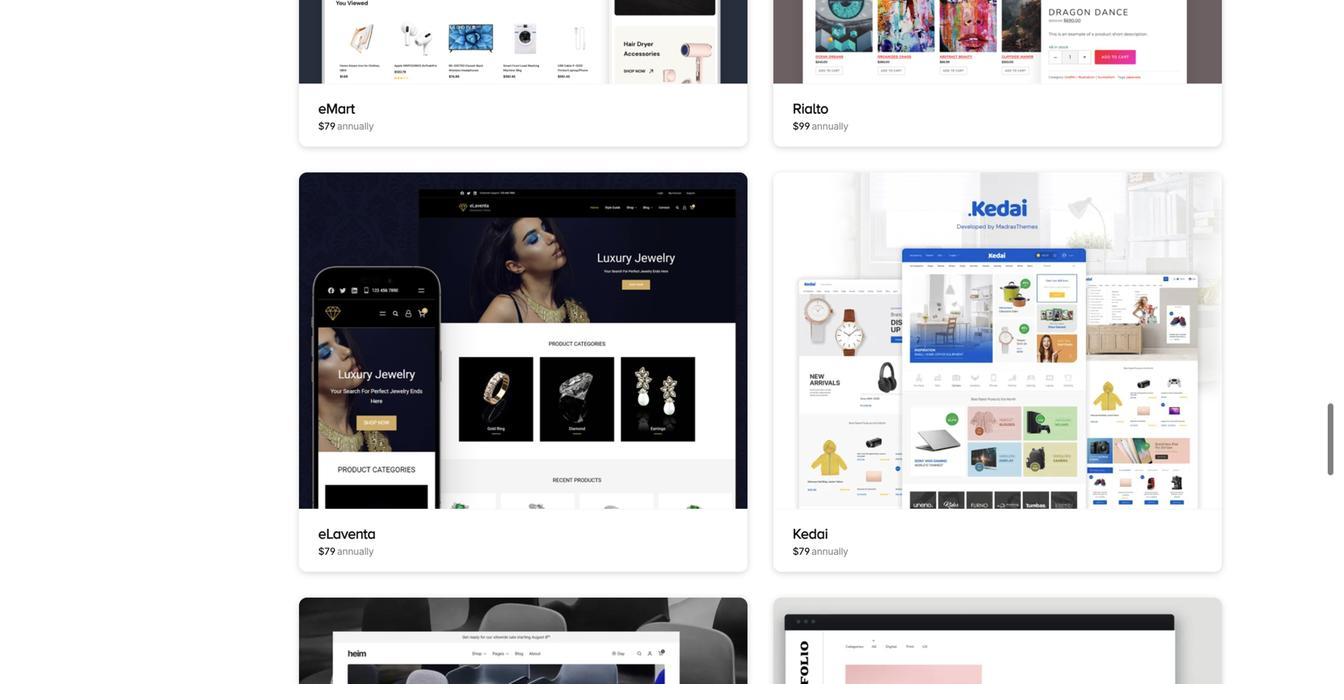 Task type: locate. For each thing, give the bounding box(es) containing it.
$79 inside kedai $79 annually
[[793, 546, 810, 558]]

annually inside kedai $79 annually
[[812, 546, 849, 558]]

annually down 'emart'
[[337, 121, 374, 132]]

$99
[[793, 121, 811, 132]]

$79 for kedai
[[793, 546, 810, 558]]

annually inside rialto $99 annually
[[812, 121, 849, 132]]

rialto
[[793, 100, 829, 117]]

$79 down emart link
[[318, 121, 336, 132]]

$79 down elaventa link
[[318, 546, 336, 558]]

$79
[[318, 121, 336, 132], [318, 546, 336, 558], [793, 546, 810, 558]]

annually inside elaventa $79 annually
[[337, 546, 374, 558]]

elaventa
[[318, 526, 376, 542]]

emart
[[318, 100, 355, 117]]

$79 inside emart $79 annually
[[318, 121, 336, 132]]

annually down elaventa link
[[337, 546, 374, 558]]

$79 down kedai link
[[793, 546, 810, 558]]

annually
[[337, 121, 374, 132], [812, 121, 849, 132], [337, 546, 374, 558], [812, 546, 849, 558]]

elaventa $79 annually
[[318, 526, 376, 558]]

emart $79 annually
[[318, 100, 374, 132]]

annually inside emart $79 annually
[[337, 121, 374, 132]]

$79 inside elaventa $79 annually
[[318, 546, 336, 558]]

annually down rialto
[[812, 121, 849, 132]]

annually down kedai at the bottom of page
[[812, 546, 849, 558]]



Task type: vqa. For each thing, say whether or not it's contained in the screenshot.


Task type: describe. For each thing, give the bounding box(es) containing it.
annually for rialto
[[812, 121, 849, 132]]

rialto $99 annually
[[793, 100, 849, 132]]

$79 for emart
[[318, 121, 336, 132]]

annually for elaventa
[[337, 546, 374, 558]]

emart link
[[318, 100, 355, 117]]

rialto link
[[793, 100, 829, 117]]

kedai $79 annually
[[793, 526, 849, 558]]

kedai link
[[793, 526, 828, 542]]

kedai
[[793, 526, 828, 542]]

elaventa link
[[318, 526, 376, 542]]

annually for kedai
[[812, 546, 849, 558]]

annually for emart
[[337, 121, 374, 132]]

$79 for elaventa
[[318, 546, 336, 558]]



